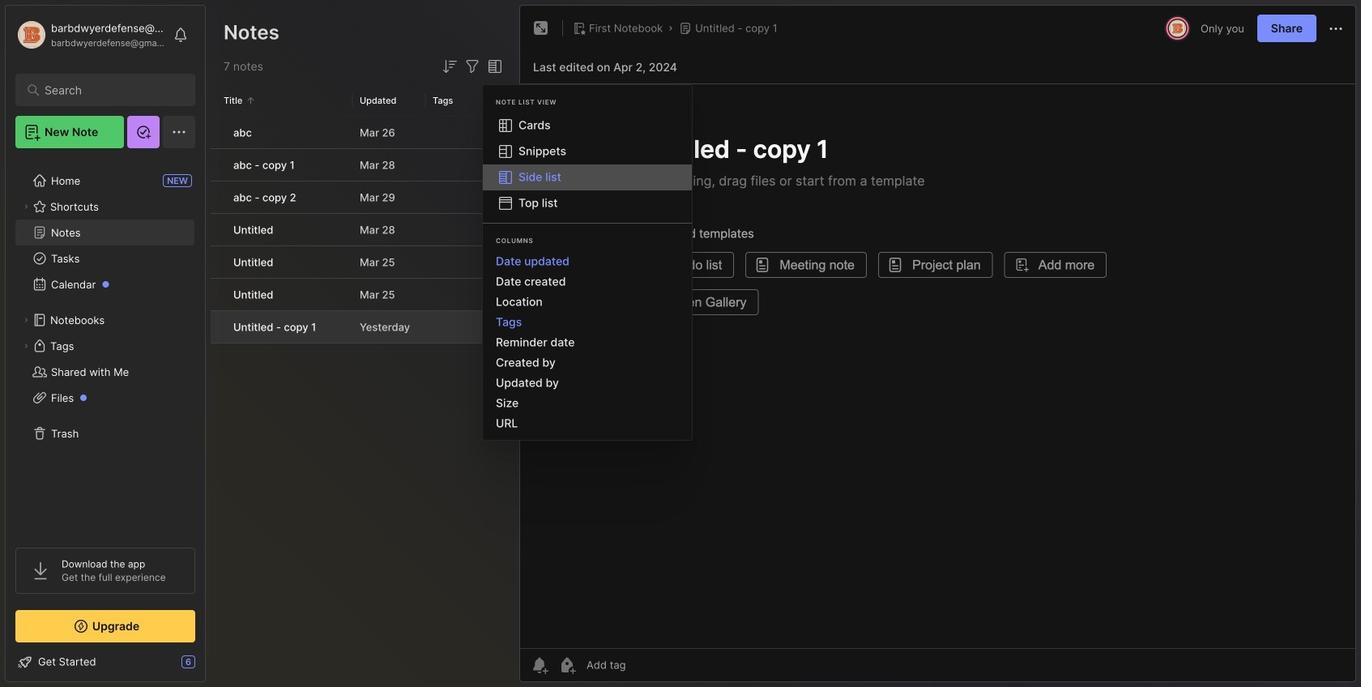 Task type: locate. For each thing, give the bounding box(es) containing it.
5 cell from the top
[[211, 246, 224, 278]]

Add filters field
[[463, 57, 482, 76]]

Add tag field
[[585, 658, 707, 672]]

6 cell from the top
[[211, 279, 224, 310]]

main element
[[0, 0, 211, 687]]

more actions image
[[1327, 19, 1346, 39]]

0 vertical spatial dropdown list menu
[[483, 113, 692, 216]]

none search field inside main element
[[45, 80, 174, 100]]

More actions field
[[1327, 18, 1346, 39]]

tree
[[6, 158, 205, 533]]

1 vertical spatial dropdown list menu
[[483, 251, 692, 434]]

barbdwyerdefense@gmail.com avatar image
[[1170, 20, 1187, 37]]

menu item
[[483, 165, 692, 190]]

1 cell from the top
[[211, 117, 224, 148]]

Sort options field
[[440, 57, 460, 76]]

None search field
[[45, 80, 174, 100]]

cell
[[211, 117, 224, 148], [211, 149, 224, 181], [211, 182, 224, 213], [211, 214, 224, 246], [211, 246, 224, 278], [211, 279, 224, 310], [211, 311, 224, 343]]

4 cell from the top
[[211, 214, 224, 246]]

Account field
[[15, 19, 165, 51]]

7 cell from the top
[[211, 311, 224, 343]]

add tag image
[[558, 656, 577, 675]]

add a reminder image
[[530, 656, 550, 675]]

dropdown list menu
[[483, 113, 692, 216], [483, 251, 692, 434]]

row group
[[211, 117, 515, 345]]

expand tags image
[[21, 341, 31, 351]]

click to collapse image
[[205, 657, 217, 677]]



Task type: describe. For each thing, give the bounding box(es) containing it.
note window element
[[520, 5, 1357, 687]]

expand notebooks image
[[21, 315, 31, 325]]

Help and Learning task checklist field
[[6, 649, 205, 675]]

View options field
[[482, 57, 505, 76]]

expand note image
[[532, 19, 551, 38]]

Search text field
[[45, 83, 174, 98]]

2 cell from the top
[[211, 149, 224, 181]]

add filters image
[[463, 57, 482, 76]]

1 dropdown list menu from the top
[[483, 113, 692, 216]]

3 cell from the top
[[211, 182, 224, 213]]

Note Editor text field
[[520, 83, 1356, 648]]

tree inside main element
[[6, 158, 205, 533]]

2 dropdown list menu from the top
[[483, 251, 692, 434]]



Task type: vqa. For each thing, say whether or not it's contained in the screenshot.
Note Editor Text Box
yes



